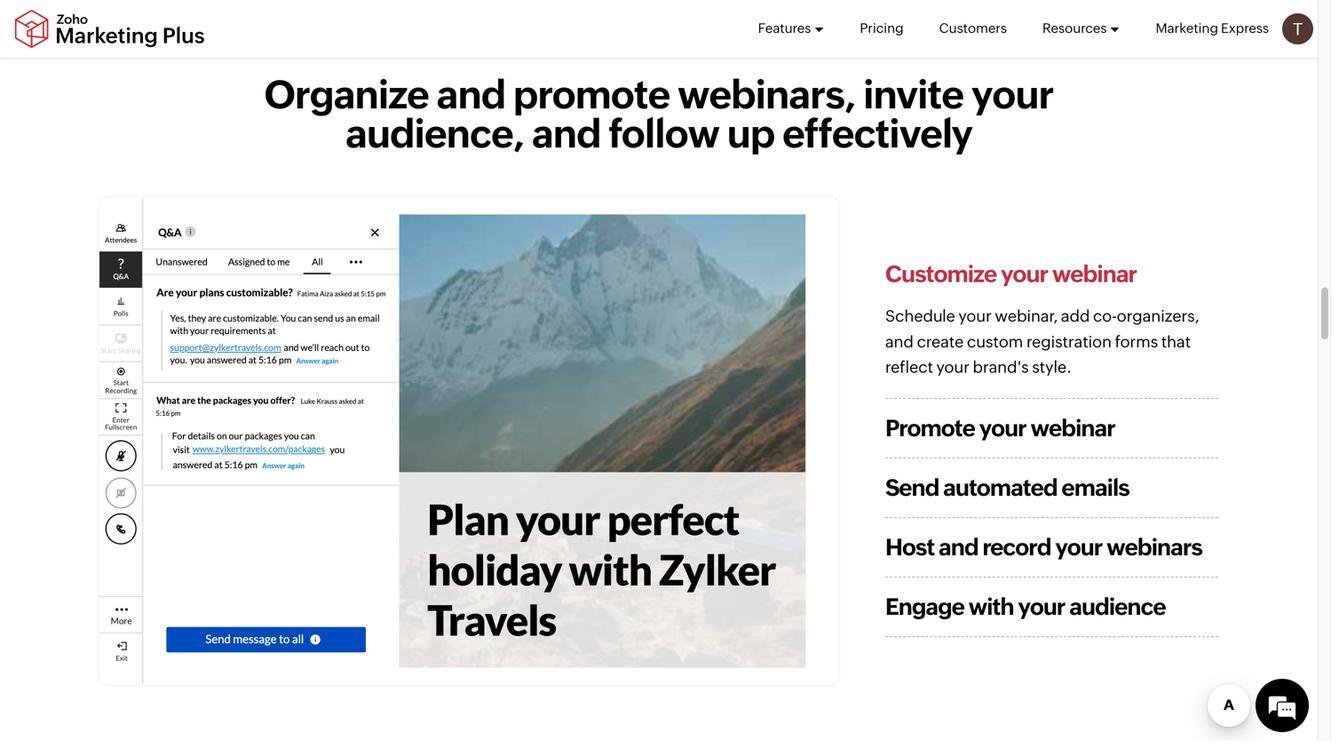 Task type: vqa. For each thing, say whether or not it's contained in the screenshot.
"OR" to the right
no



Task type: describe. For each thing, give the bounding box(es) containing it.
webinar marketing image
[[100, 198, 839, 684]]

co-
[[1094, 307, 1118, 325]]

zoho marketingplus logo image
[[13, 9, 206, 48]]

and inside schedule your webinar, add co-organizers, and create custom registration forms that reflect your brand's style.
[[886, 333, 914, 351]]

record
[[983, 534, 1052, 560]]

marketing express
[[1156, 20, 1270, 36]]

organize
[[264, 72, 429, 117]]

customers
[[940, 20, 1008, 36]]

send automated emails
[[886, 474, 1130, 501]]

customers link
[[940, 0, 1008, 57]]

terry turtle image
[[1283, 13, 1314, 44]]

schedule
[[886, 307, 956, 325]]

your down the emails
[[1056, 534, 1103, 560]]

automated
[[944, 474, 1058, 501]]

customize your webinar
[[886, 261, 1138, 287]]

marketing express link
[[1156, 0, 1270, 57]]

promote
[[513, 72, 670, 117]]

host
[[886, 534, 935, 560]]

custom
[[968, 333, 1024, 351]]

that
[[1162, 333, 1192, 351]]

your down create on the right of page
[[937, 358, 970, 376]]

send
[[886, 474, 940, 501]]

forms
[[1116, 333, 1159, 351]]

style.
[[1033, 358, 1072, 376]]

your right with
[[1019, 594, 1066, 620]]

your up the automated
[[980, 415, 1027, 441]]

resources link
[[1043, 0, 1121, 57]]

your up webinar, on the right
[[1001, 261, 1049, 287]]

organizers,
[[1118, 307, 1200, 325]]



Task type: locate. For each thing, give the bounding box(es) containing it.
audience
[[1070, 594, 1166, 620]]

webinars,
[[678, 72, 856, 117]]

up
[[727, 111, 775, 156]]

reflect
[[886, 358, 934, 376]]

follow
[[609, 111, 720, 156]]

express
[[1222, 20, 1270, 36]]

webinar,
[[996, 307, 1059, 325]]

emails
[[1062, 474, 1130, 501]]

features
[[758, 20, 812, 36]]

schedule your webinar, add co-organizers, and create custom registration forms that reflect your brand's style.
[[886, 307, 1200, 376]]

customize
[[886, 261, 997, 287]]

your up custom
[[959, 307, 992, 325]]

brand's
[[973, 358, 1029, 376]]

create
[[918, 333, 964, 351]]

promote your webinar
[[886, 415, 1116, 441]]

add
[[1062, 307, 1091, 325]]

engage
[[886, 594, 965, 620]]

webinar
[[1053, 261, 1138, 287], [1031, 415, 1116, 441]]

promote
[[886, 415, 976, 441]]

pricing link
[[860, 0, 904, 57]]

your down 'customers' link
[[972, 72, 1054, 117]]

engage with your audience
[[886, 594, 1166, 620]]

registration
[[1027, 333, 1112, 351]]

audience,
[[346, 111, 524, 156]]

1 vertical spatial webinar
[[1031, 415, 1116, 441]]

invite
[[864, 72, 964, 117]]

your inside organize and promote webinars, invite your audience, and follow up effectively
[[972, 72, 1054, 117]]

with
[[969, 594, 1014, 620]]

your
[[972, 72, 1054, 117], [1001, 261, 1049, 287], [959, 307, 992, 325], [937, 358, 970, 376], [980, 415, 1027, 441], [1056, 534, 1103, 560], [1019, 594, 1066, 620]]

resources
[[1043, 20, 1108, 36]]

marketing
[[1156, 20, 1219, 36]]

webinar up co-
[[1053, 261, 1138, 287]]

features link
[[758, 0, 825, 57]]

0 vertical spatial webinar
[[1053, 261, 1138, 287]]

webinar for promote your webinar
[[1031, 415, 1116, 441]]

pricing
[[860, 20, 904, 36]]

and
[[437, 72, 506, 117], [532, 111, 601, 156], [886, 333, 914, 351], [939, 534, 979, 560]]

host and record your webinars
[[886, 534, 1203, 560]]

effectively
[[783, 111, 973, 156]]

webinar up the emails
[[1031, 415, 1116, 441]]

webinars
[[1107, 534, 1203, 560]]

webinar for customize your webinar
[[1053, 261, 1138, 287]]

organize and promote webinars, invite your audience, and follow up effectively
[[264, 72, 1054, 156]]



